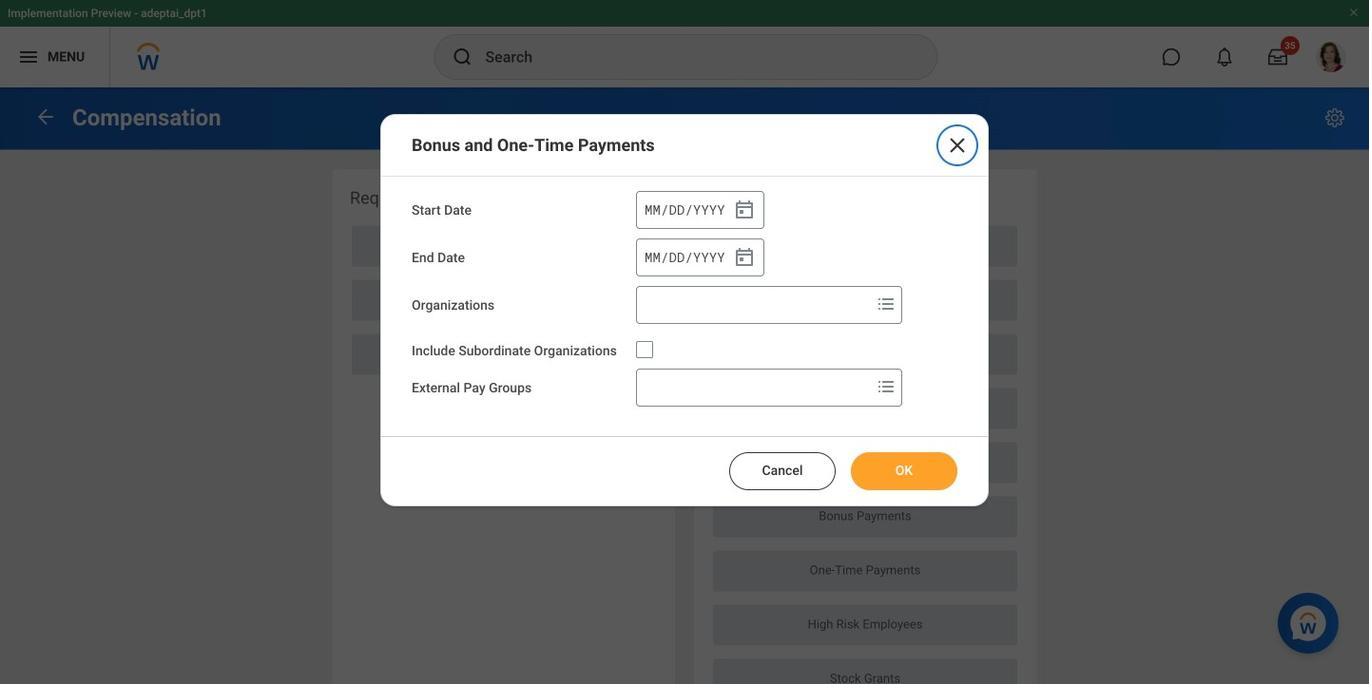 Task type: locate. For each thing, give the bounding box(es) containing it.
x image
[[947, 134, 969, 157]]

0 vertical spatial group
[[636, 191, 765, 229]]

dialog
[[381, 114, 989, 507]]

banner
[[0, 0, 1370, 88]]

0 vertical spatial search field
[[637, 288, 871, 322]]

calendar image
[[733, 246, 756, 269]]

group up calendar image
[[636, 191, 765, 229]]

Search field
[[637, 288, 871, 322], [637, 371, 871, 405]]

group down calendar icon
[[636, 239, 765, 277]]

2 search field from the top
[[637, 371, 871, 405]]

prompts image
[[875, 293, 898, 316]]

1 group from the top
[[636, 191, 765, 229]]

main content
[[0, 88, 1370, 685]]

search field for prompts image
[[637, 288, 871, 322]]

1 vertical spatial search field
[[637, 371, 871, 405]]

1 search field from the top
[[637, 288, 871, 322]]

1 vertical spatial group
[[636, 239, 765, 277]]

group
[[636, 191, 765, 229], [636, 239, 765, 277]]

profile logan mcneil element
[[1305, 36, 1358, 78]]

2 group from the top
[[636, 239, 765, 277]]



Task type: describe. For each thing, give the bounding box(es) containing it.
close environment banner image
[[1349, 7, 1360, 18]]

search image
[[451, 46, 474, 68]]

calendar image
[[733, 199, 756, 222]]

notifications large image
[[1216, 48, 1235, 67]]

inbox large image
[[1269, 48, 1288, 67]]

prompts image
[[875, 376, 898, 398]]

search field for prompts icon
[[637, 371, 871, 405]]

previous page image
[[34, 105, 57, 128]]



Task type: vqa. For each thing, say whether or not it's contained in the screenshot.
Stacked Area image
no



